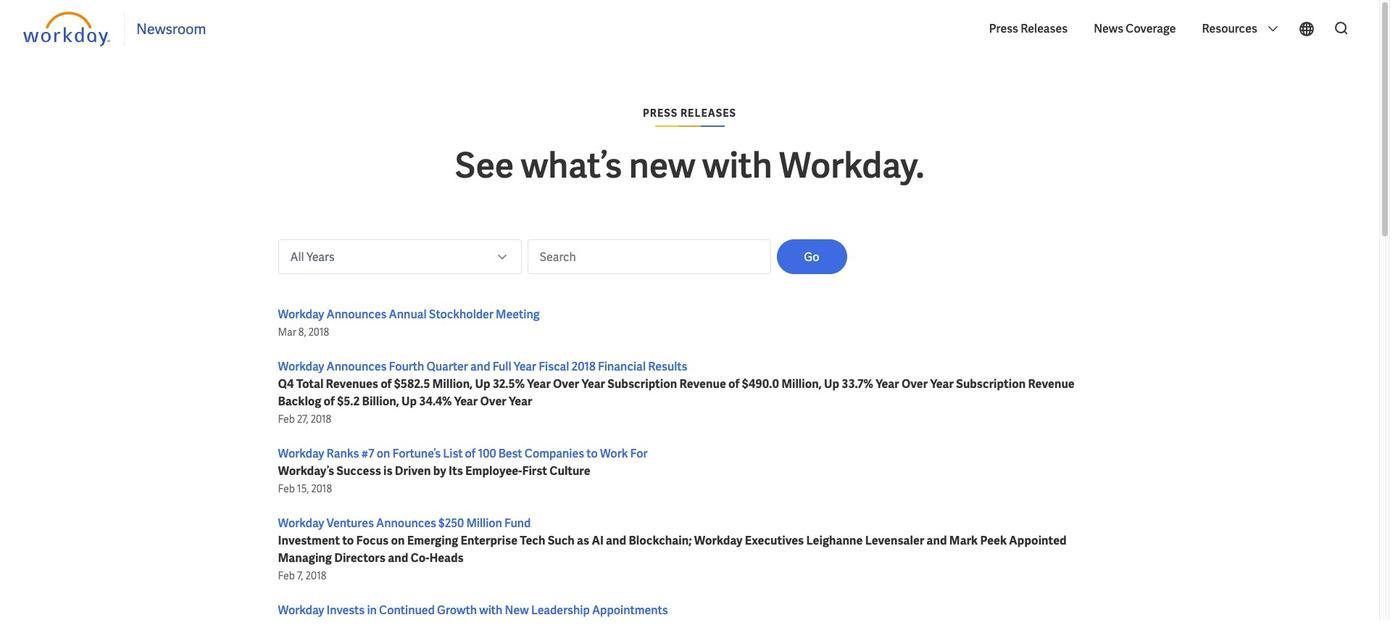 Task type: describe. For each thing, give the bounding box(es) containing it.
focus
[[356, 533, 389, 548]]

2 subscription from the left
[[957, 376, 1026, 392]]

heads
[[430, 550, 464, 566]]

2 horizontal spatial over
[[902, 376, 928, 392]]

stockholder
[[429, 307, 494, 322]]

revenues
[[326, 376, 379, 392]]

on inside workday ventures announces $250 million fund investment to focus on emerging enterprise tech such as ai and blockchain; workday executives leighanne levensaler and mark peek appointed managing directors and co-heads feb 7, 2018
[[391, 533, 405, 548]]

first
[[522, 463, 548, 479]]

coverage
[[1126, 21, 1177, 36]]

its
[[449, 463, 463, 479]]

and right ai
[[606, 533, 627, 548]]

newsroom link
[[136, 20, 206, 38]]

of up billion,
[[381, 376, 392, 392]]

$5.2
[[337, 394, 360, 409]]

workday.
[[780, 143, 925, 188]]

success
[[337, 463, 381, 479]]

100
[[478, 446, 496, 461]]

releases
[[681, 107, 737, 120]]

employee-
[[466, 463, 522, 479]]

of inside workday ranks #7 on fortune's list of 100 best companies to work for workday's success is driven by its employee-first culture feb 15, 2018
[[465, 446, 476, 461]]

see what's new with workday.
[[455, 143, 925, 188]]

announces inside workday ventures announces $250 million fund investment to focus on emerging enterprise tech such as ai and blockchain; workday executives leighanne levensaler and mark peek appointed managing directors and co-heads feb 7, 2018
[[376, 516, 437, 531]]

press releases
[[990, 21, 1068, 36]]

companies
[[525, 446, 585, 461]]

culture
[[550, 463, 591, 479]]

press
[[990, 21, 1019, 36]]

#7
[[361, 446, 375, 461]]

see
[[455, 143, 514, 188]]

2 million, from the left
[[782, 376, 822, 392]]

workday left executives
[[695, 533, 743, 548]]

fortune's
[[393, 446, 441, 461]]

managing
[[278, 550, 332, 566]]

$250
[[439, 516, 464, 531]]

to inside workday ventures announces $250 million fund investment to focus on emerging enterprise tech such as ai and blockchain; workday executives leighanne levensaler and mark peek appointed managing directors and co-heads feb 7, 2018
[[342, 533, 354, 548]]

what's
[[521, 143, 622, 188]]

workday ranks #7 on fortune's list of 100 best companies to work for link
[[278, 446, 648, 461]]

growth
[[437, 603, 477, 618]]

Search text field
[[528, 239, 771, 274]]

levensaler
[[866, 533, 925, 548]]

tech
[[520, 533, 546, 548]]

globe icon image
[[1299, 20, 1316, 38]]

annual
[[389, 307, 427, 322]]

fund
[[505, 516, 531, 531]]

new
[[505, 603, 529, 618]]

co-
[[411, 550, 430, 566]]

leighanne
[[807, 533, 863, 548]]

list
[[443, 446, 463, 461]]

ai
[[592, 533, 604, 548]]

2018 inside workday ranks #7 on fortune's list of 100 best companies to work for workday's success is driven by its employee-first culture feb 15, 2018
[[311, 482, 332, 495]]

backlog
[[278, 394, 322, 409]]

invests
[[327, 603, 365, 618]]

1 horizontal spatial over
[[553, 376, 580, 392]]

newsroom
[[136, 20, 206, 38]]

new
[[629, 143, 696, 188]]

peek
[[981, 533, 1007, 548]]

feb inside workday ranks #7 on fortune's list of 100 best companies to work for workday's success is driven by its employee-first culture feb 15, 2018
[[278, 482, 295, 495]]

ventures
[[327, 516, 374, 531]]

press
[[643, 107, 678, 120]]

leadership
[[531, 603, 590, 618]]

2018 inside workday ventures announces $250 million fund investment to focus on emerging enterprise tech such as ai and blockchain; workday executives leighanne levensaler and mark peek appointed managing directors and co-heads feb 7, 2018
[[306, 569, 326, 582]]

to inside workday ranks #7 on fortune's list of 100 best companies to work for workday's success is driven by its employee-first culture feb 15, 2018
[[587, 446, 598, 461]]

33.7%
[[842, 376, 874, 392]]

0 horizontal spatial with
[[479, 603, 503, 618]]

total
[[296, 376, 324, 392]]

resources
[[1203, 21, 1260, 36]]

workday's
[[278, 463, 334, 479]]

q4
[[278, 376, 294, 392]]

news coverage link
[[1087, 10, 1184, 48]]

continued
[[379, 603, 435, 618]]

workday announces annual stockholder meeting mar 8, 2018
[[278, 307, 540, 339]]

of left $5.2
[[324, 394, 335, 409]]

workday invests in continued growth with new leadership appointments
[[278, 603, 668, 618]]

appointed
[[1010, 533, 1067, 548]]

in
[[367, 603, 377, 618]]

resources link
[[1195, 10, 1287, 48]]

7,
[[297, 569, 304, 582]]

directors
[[334, 550, 386, 566]]

mar
[[278, 326, 296, 339]]

1 million, from the left
[[433, 376, 473, 392]]

ranks
[[327, 446, 359, 461]]

results
[[648, 359, 688, 374]]

press releases
[[643, 107, 737, 120]]

fiscal
[[539, 359, 570, 374]]

billion,
[[362, 394, 399, 409]]

is
[[384, 463, 393, 479]]



Task type: vqa. For each thing, say whether or not it's contained in the screenshot.
"Feb" in Workday Announces Date of Fiscal 2014 Fourth Quarter and Full Year Financial Results Feb 6, 2014
no



Task type: locate. For each thing, give the bounding box(es) containing it.
enterprise
[[461, 533, 518, 548]]

2018 right 8,
[[308, 326, 329, 339]]

1 vertical spatial with
[[479, 603, 503, 618]]

workday inside workday announces fourth quarter and full year fiscal 2018 financial results q4 total revenues of $582.5 million, up 32.5% year over year subscription revenue of $490.0 million, up 33.7% year over year subscription revenue backlog of $5.2 billion, up 34.4% year over year feb 27, 2018
[[278, 359, 324, 374]]

0 vertical spatial on
[[377, 446, 390, 461]]

of left $490.0
[[729, 376, 740, 392]]

over right 33.7%
[[902, 376, 928, 392]]

workday inside workday ranks #7 on fortune's list of 100 best companies to work for workday's success is driven by its employee-first culture feb 15, 2018
[[278, 446, 324, 461]]

2018
[[308, 326, 329, 339], [572, 359, 596, 374], [311, 413, 331, 426], [311, 482, 332, 495], [306, 569, 326, 582]]

announces inside workday announces annual stockholder meeting mar 8, 2018
[[327, 307, 387, 322]]

0 horizontal spatial subscription
[[608, 376, 678, 392]]

meeting
[[496, 307, 540, 322]]

0 horizontal spatial to
[[342, 533, 354, 548]]

workday announces annual stockholder meeting link
[[278, 307, 540, 322]]

feb left 15,
[[278, 482, 295, 495]]

on inside workday ranks #7 on fortune's list of 100 best companies to work for workday's success is driven by its employee-first culture feb 15, 2018
[[377, 446, 390, 461]]

2018 right 7, on the left
[[306, 569, 326, 582]]

of left 100
[[465, 446, 476, 461]]

1 horizontal spatial to
[[587, 446, 598, 461]]

2 revenue from the left
[[1029, 376, 1075, 392]]

over down 32.5%
[[480, 394, 507, 409]]

feb inside workday announces fourth quarter and full year fiscal 2018 financial results q4 total revenues of $582.5 million, up 32.5% year over year subscription revenue of $490.0 million, up 33.7% year over year subscription revenue backlog of $5.2 billion, up 34.4% year over year feb 27, 2018
[[278, 413, 295, 426]]

workday announces fourth quarter and full year fiscal 2018 financial results q4 total revenues of $582.5 million, up 32.5% year over year subscription revenue of $490.0 million, up 33.7% year over year subscription revenue backlog of $5.2 billion, up 34.4% year over year feb 27, 2018
[[278, 359, 1075, 426]]

1 vertical spatial to
[[342, 533, 354, 548]]

go to the newsroom homepage image
[[23, 12, 112, 46]]

workday announces fourth quarter and full year fiscal 2018 financial results link
[[278, 359, 688, 374]]

with down the releases
[[703, 143, 773, 188]]

and left full on the bottom of the page
[[471, 359, 491, 374]]

mark
[[950, 533, 978, 548]]

1 horizontal spatial subscription
[[957, 376, 1026, 392]]

subscription
[[608, 376, 678, 392], [957, 376, 1026, 392]]

0 vertical spatial announces
[[327, 307, 387, 322]]

work
[[600, 446, 628, 461]]

best
[[499, 446, 523, 461]]

driven
[[395, 463, 431, 479]]

$582.5
[[394, 376, 430, 392]]

1 subscription from the left
[[608, 376, 678, 392]]

executives
[[745, 533, 804, 548]]

1 vertical spatial feb
[[278, 482, 295, 495]]

announces up the emerging
[[376, 516, 437, 531]]

0 horizontal spatial million,
[[433, 376, 473, 392]]

workday ranks #7 on fortune's list of 100 best companies to work for workday's success is driven by its employee-first culture feb 15, 2018
[[278, 446, 648, 495]]

to down ventures
[[342, 533, 354, 548]]

such
[[548, 533, 575, 548]]

workday up total
[[278, 359, 324, 374]]

1 horizontal spatial with
[[703, 143, 773, 188]]

2 vertical spatial feb
[[278, 569, 295, 582]]

up down workday announces fourth quarter and full year fiscal 2018 financial results link
[[475, 376, 491, 392]]

go
[[805, 249, 820, 265]]

and left mark
[[927, 533, 948, 548]]

0 horizontal spatial revenue
[[680, 376, 726, 392]]

million, down quarter
[[433, 376, 473, 392]]

0 vertical spatial to
[[587, 446, 598, 461]]

full
[[493, 359, 512, 374]]

up
[[475, 376, 491, 392], [825, 376, 840, 392], [402, 394, 417, 409]]

2 feb from the top
[[278, 482, 295, 495]]

announces inside workday announces fourth quarter and full year fiscal 2018 financial results q4 total revenues of $582.5 million, up 32.5% year over year subscription revenue of $490.0 million, up 33.7% year over year subscription revenue backlog of $5.2 billion, up 34.4% year over year feb 27, 2018
[[327, 359, 387, 374]]

workday for workday announces annual stockholder meeting mar 8, 2018
[[278, 307, 324, 322]]

year
[[514, 359, 537, 374], [527, 376, 551, 392], [582, 376, 606, 392], [876, 376, 900, 392], [931, 376, 954, 392], [454, 394, 478, 409], [509, 394, 533, 409]]

workday inside workday announces annual stockholder meeting mar 8, 2018
[[278, 307, 324, 322]]

fourth
[[389, 359, 425, 374]]

and
[[471, 359, 491, 374], [606, 533, 627, 548], [927, 533, 948, 548], [388, 550, 408, 566]]

32.5%
[[493, 376, 525, 392]]

releases
[[1021, 21, 1068, 36]]

None search field
[[1325, 14, 1357, 44]]

by
[[433, 463, 447, 479]]

1 horizontal spatial on
[[391, 533, 405, 548]]

3 feb from the top
[[278, 569, 295, 582]]

workday for workday ventures announces $250 million fund investment to focus on emerging enterprise tech such as ai and blockchain; workday executives leighanne levensaler and mark peek appointed managing directors and co-heads feb 7, 2018
[[278, 516, 324, 531]]

0 horizontal spatial on
[[377, 446, 390, 461]]

and inside workday announces fourth quarter and full year fiscal 2018 financial results q4 total revenues of $582.5 million, up 32.5% year over year subscription revenue of $490.0 million, up 33.7% year over year subscription revenue backlog of $5.2 billion, up 34.4% year over year feb 27, 2018
[[471, 359, 491, 374]]

revenue
[[680, 376, 726, 392], [1029, 376, 1075, 392]]

feb left 27,
[[278, 413, 295, 426]]

2018 right 15,
[[311, 482, 332, 495]]

feb
[[278, 413, 295, 426], [278, 482, 295, 495], [278, 569, 295, 582]]

$490.0
[[742, 376, 780, 392]]

workday ventures announces $250 million fund investment to focus on emerging enterprise tech such as ai and blockchain; workday executives leighanne levensaler and mark peek appointed managing directors and co-heads feb 7, 2018
[[278, 516, 1067, 582]]

2 horizontal spatial up
[[825, 376, 840, 392]]

million,
[[433, 376, 473, 392], [782, 376, 822, 392]]

million
[[467, 516, 502, 531]]

up left 33.7%
[[825, 376, 840, 392]]

investment
[[278, 533, 340, 548]]

for
[[631, 446, 648, 461]]

million, right $490.0
[[782, 376, 822, 392]]

announces up 'revenues'
[[327, 359, 387, 374]]

1 feb from the top
[[278, 413, 295, 426]]

as
[[577, 533, 590, 548]]

2018 right 27,
[[311, 413, 331, 426]]

0 vertical spatial feb
[[278, 413, 295, 426]]

financial
[[598, 359, 646, 374]]

0 vertical spatial with
[[703, 143, 773, 188]]

1 revenue from the left
[[680, 376, 726, 392]]

to
[[587, 446, 598, 461], [342, 533, 354, 548]]

announces
[[327, 307, 387, 322], [327, 359, 387, 374], [376, 516, 437, 531]]

to left work
[[587, 446, 598, 461]]

over
[[553, 376, 580, 392], [902, 376, 928, 392], [480, 394, 507, 409]]

workday up workday's
[[278, 446, 324, 461]]

workday for workday invests in continued growth with new leadership appointments
[[278, 603, 324, 618]]

1 vertical spatial on
[[391, 533, 405, 548]]

1 horizontal spatial revenue
[[1029, 376, 1075, 392]]

on down the workday ventures announces $250 million fund link
[[391, 533, 405, 548]]

news coverage
[[1094, 21, 1177, 36]]

workday down 7, on the left
[[278, 603, 324, 618]]

workday ventures announces $250 million fund link
[[278, 516, 531, 531]]

feb inside workday ventures announces $250 million fund investment to focus on emerging enterprise tech such as ai and blockchain; workday executives leighanne levensaler and mark peek appointed managing directors and co-heads feb 7, 2018
[[278, 569, 295, 582]]

announces left annual
[[327, 307, 387, 322]]

8,
[[299, 326, 306, 339]]

with left the new
[[479, 603, 503, 618]]

on right #7
[[377, 446, 390, 461]]

workday for workday ranks #7 on fortune's list of 100 best companies to work for workday's success is driven by its employee-first culture feb 15, 2018
[[278, 446, 324, 461]]

2018 right fiscal
[[572, 359, 596, 374]]

workday invests in continued growth with new leadership appointments link
[[278, 603, 668, 618]]

15,
[[297, 482, 309, 495]]

34.4%
[[419, 394, 452, 409]]

and left co-
[[388, 550, 408, 566]]

2 vertical spatial announces
[[376, 516, 437, 531]]

workday
[[278, 307, 324, 322], [278, 359, 324, 374], [278, 446, 324, 461], [278, 516, 324, 531], [695, 533, 743, 548], [278, 603, 324, 618]]

blockchain;
[[629, 533, 692, 548]]

workday up investment
[[278, 516, 324, 531]]

0 horizontal spatial up
[[402, 394, 417, 409]]

0 horizontal spatial over
[[480, 394, 507, 409]]

announces for annual
[[327, 307, 387, 322]]

1 horizontal spatial up
[[475, 376, 491, 392]]

on
[[377, 446, 390, 461], [391, 533, 405, 548]]

of
[[381, 376, 392, 392], [729, 376, 740, 392], [324, 394, 335, 409], [465, 446, 476, 461]]

1 vertical spatial announces
[[327, 359, 387, 374]]

go button
[[777, 239, 847, 274]]

workday up 8,
[[278, 307, 324, 322]]

1 horizontal spatial million,
[[782, 376, 822, 392]]

2018 inside workday announces annual stockholder meeting mar 8, 2018
[[308, 326, 329, 339]]

press releases link
[[982, 10, 1076, 48]]

27,
[[297, 413, 309, 426]]

emerging
[[407, 533, 459, 548]]

announces for fourth
[[327, 359, 387, 374]]

over down fiscal
[[553, 376, 580, 392]]

feb left 7, on the left
[[278, 569, 295, 582]]

up down $582.5
[[402, 394, 417, 409]]

workday for workday announces fourth quarter and full year fiscal 2018 financial results q4 total revenues of $582.5 million, up 32.5% year over year subscription revenue of $490.0 million, up 33.7% year over year subscription revenue backlog of $5.2 billion, up 34.4% year over year feb 27, 2018
[[278, 359, 324, 374]]

quarter
[[427, 359, 468, 374]]



